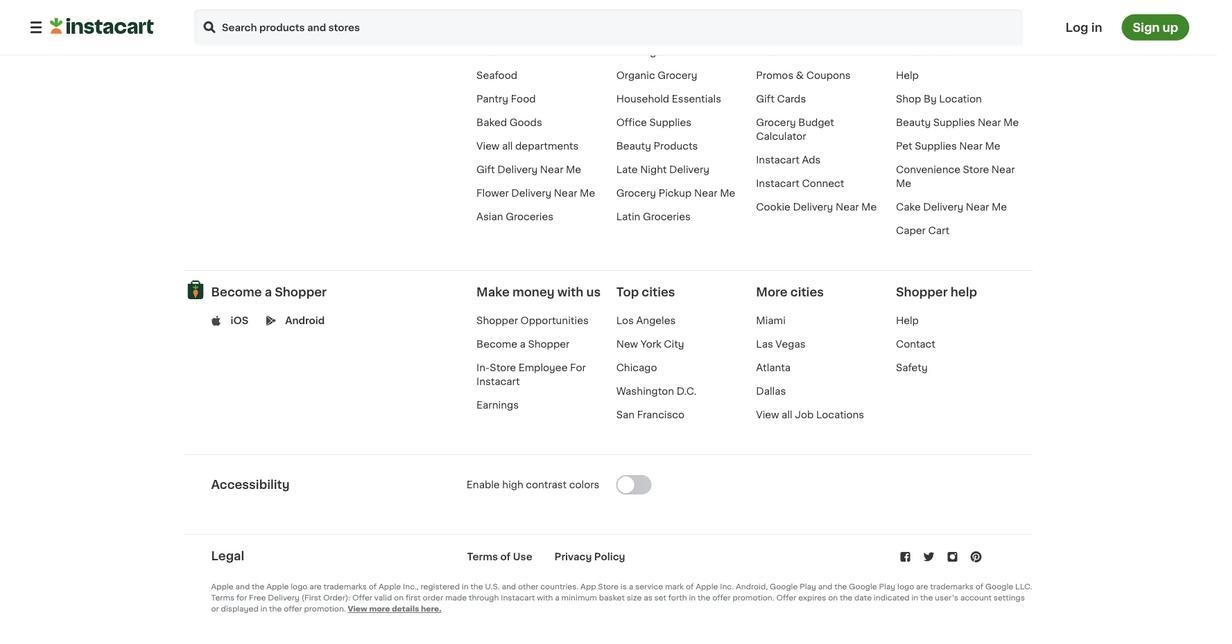 Task type: locate. For each thing, give the bounding box(es) containing it.
atlanta
[[756, 363, 791, 373]]

2 help link from the top
[[896, 316, 919, 326]]

contrast
[[526, 481, 567, 490]]

cake delivery near me
[[896, 202, 1007, 212]]

store up basket
[[598, 584, 619, 591]]

ios app store logo image
[[211, 316, 222, 326]]

3 apple from the left
[[379, 584, 401, 591]]

of right mark
[[686, 584, 694, 591]]

0 vertical spatial promotion.
[[733, 595, 775, 602]]

0 vertical spatial grocery
[[658, 71, 698, 80]]

0 vertical spatial with
[[558, 287, 584, 298]]

0 horizontal spatial logo
[[291, 584, 308, 591]]

user's
[[935, 595, 958, 602]]

offer down "(first"
[[284, 606, 302, 613]]

countries.
[[540, 584, 579, 591]]

job
[[795, 410, 814, 420]]

0 horizontal spatial trademarks
[[324, 584, 367, 591]]

2 horizontal spatial and
[[818, 584, 833, 591]]

& right ideas
[[925, 47, 933, 57]]

1 horizontal spatial store
[[598, 584, 619, 591]]

0 horizontal spatial store
[[490, 363, 516, 373]]

store down pet supplies near me
[[963, 165, 989, 175]]

groceries for delivery
[[506, 212, 554, 222]]

offer down the inc. on the right
[[712, 595, 731, 602]]

1 vertical spatial help link
[[896, 316, 919, 326]]

1 vertical spatial view
[[756, 410, 779, 420]]

near down convenience store near me link
[[966, 202, 989, 212]]

near down the "departments"
[[540, 165, 564, 175]]

beauty for beauty supplies near me
[[896, 118, 931, 127]]

near down connect
[[836, 202, 859, 212]]

store inside convenience store near me
[[963, 165, 989, 175]]

3 and from the left
[[818, 584, 833, 591]]

on up the view more details here. link
[[394, 595, 404, 602]]

trademarks up order):
[[324, 584, 367, 591]]

office
[[616, 118, 647, 127]]

1 google from the left
[[770, 584, 798, 591]]

and right u.s.
[[502, 584, 516, 591]]

near for convenience store near me
[[992, 165, 1015, 175]]

1 vertical spatial promotion.
[[304, 606, 346, 613]]

1 vertical spatial beauty
[[616, 141, 651, 151]]

and up expires
[[818, 584, 833, 591]]

0 horizontal spatial become
[[211, 287, 262, 298]]

2 horizontal spatial store
[[963, 165, 989, 175]]

0 horizontal spatial with
[[537, 595, 553, 602]]

offer
[[712, 595, 731, 602], [284, 606, 302, 613]]

0 vertical spatial become a shopper
[[211, 287, 327, 298]]

0 horizontal spatial grocery
[[616, 189, 656, 198]]

grocery up calculator
[[756, 118, 796, 127]]

promotion. down android,
[[733, 595, 775, 602]]

2 trademarks from the left
[[930, 584, 974, 591]]

near down beauty supplies near me
[[960, 141, 983, 151]]

0 vertical spatial help
[[896, 71, 919, 80]]

delivery for cake delivery near me
[[923, 202, 964, 212]]

los angeles
[[616, 316, 676, 326]]

gift for gift cards
[[756, 94, 775, 104]]

0 vertical spatial &
[[925, 47, 933, 57]]

shopper up the employee
[[528, 340, 570, 349]]

date
[[855, 595, 872, 602]]

1 horizontal spatial promotion.
[[733, 595, 775, 602]]

supplies up convenience
[[915, 141, 957, 151]]

cities for more cities
[[791, 287, 824, 298]]

inc.
[[720, 584, 734, 591]]

trademarks up "user's"
[[930, 584, 974, 591]]

1 vertical spatial help
[[896, 316, 919, 326]]

google up date
[[849, 584, 877, 591]]

& for promos
[[796, 71, 804, 80]]

2 vertical spatial view
[[348, 606, 367, 613]]

are
[[310, 584, 322, 591], [916, 584, 928, 591]]

near
[[978, 118, 1001, 127], [960, 141, 983, 151], [540, 165, 564, 175], [992, 165, 1015, 175], [554, 189, 577, 198], [694, 189, 718, 198], [836, 202, 859, 212], [966, 202, 989, 212]]

organic grocery link
[[616, 71, 698, 80]]

1 vertical spatial gift
[[477, 165, 495, 175]]

view
[[477, 141, 500, 151], [756, 410, 779, 420], [348, 606, 367, 613]]

use
[[513, 553, 532, 562]]

in right log
[[1092, 22, 1103, 33]]

in right forth
[[689, 595, 696, 602]]

instagram image
[[946, 551, 960, 564]]

cities for top cities
[[642, 287, 675, 298]]

0 horizontal spatial offer
[[352, 595, 372, 602]]

view down dallas
[[756, 410, 779, 420]]

near down location
[[978, 118, 1001, 127]]

1 vertical spatial become a shopper
[[477, 340, 570, 349]]

me for pet supplies near me
[[985, 141, 1001, 151]]

for
[[570, 363, 586, 373]]

food
[[511, 94, 536, 104]]

promotion. down order):
[[304, 606, 346, 613]]

delivery down connect
[[793, 202, 833, 212]]

los
[[616, 316, 634, 326]]

grocery up latin
[[616, 189, 656, 198]]

delivery inside 'apple and the apple logo are trademarks of apple inc., registered in the u.s. and other countries. app store is a service mark of apple inc. android, google play and the google play logo are trademarks of google llc. terms for free delivery (first order): offer valid on first order made through instacart with a minimum basket size as set forth in the offer promotion. offer expires on the date indicated in the user's account settings or displayed in the offer promotion.'
[[268, 595, 300, 602]]

google right android,
[[770, 584, 798, 591]]

near for cake delivery near me
[[966, 202, 989, 212]]

become a shopper up android play store logo
[[211, 287, 327, 298]]

view down the "baked"
[[477, 141, 500, 151]]

terms of use
[[467, 553, 532, 562]]

view for view all job locations
[[756, 410, 779, 420]]

supplies down "household essentials" link
[[650, 118, 692, 127]]

1 vertical spatial with
[[537, 595, 553, 602]]

gift up the 'flower'
[[477, 165, 495, 175]]

1 horizontal spatial gift
[[756, 94, 775, 104]]

pantry food
[[477, 94, 536, 104]]

fresh
[[756, 47, 783, 57]]

me for cookie delivery near me
[[862, 202, 877, 212]]

0 vertical spatial view
[[477, 141, 500, 151]]

0 vertical spatial offer
[[712, 595, 731, 602]]

beauty down office
[[616, 141, 651, 151]]

near for flower delivery near me
[[554, 189, 577, 198]]

2 horizontal spatial grocery
[[756, 118, 796, 127]]

gift
[[756, 94, 775, 104], [477, 165, 495, 175]]

1 horizontal spatial play
[[879, 584, 896, 591]]

2 groceries from the left
[[643, 212, 691, 222]]

android
[[285, 316, 325, 326]]

chicago
[[616, 363, 657, 373]]

other
[[518, 584, 539, 591]]

on right expires
[[828, 595, 838, 602]]

play
[[800, 584, 816, 591], [879, 584, 896, 591]]

made
[[445, 595, 467, 602]]

1 vertical spatial &
[[796, 71, 804, 80]]

instacart down other
[[501, 595, 535, 602]]

near down gift delivery near me
[[554, 189, 577, 198]]

2 vertical spatial store
[[598, 584, 619, 591]]

supplies for office
[[650, 118, 692, 127]]

& down funds at right top
[[796, 71, 804, 80]]

delivery for gift delivery near me
[[498, 165, 538, 175]]

instacart connect
[[756, 179, 844, 189]]

night
[[640, 165, 667, 175]]

1 vertical spatial grocery
[[756, 118, 796, 127]]

supplies up pet supplies near me link
[[933, 118, 975, 127]]

grocery
[[658, 71, 698, 80], [756, 118, 796, 127], [616, 189, 656, 198]]

1 are from the left
[[310, 584, 322, 591]]

1 horizontal spatial groceries
[[643, 212, 691, 222]]

near down pet supplies near me
[[992, 165, 1015, 175]]

0 horizontal spatial cities
[[642, 287, 675, 298]]

coupons
[[806, 71, 851, 80]]

0 horizontal spatial all
[[502, 141, 513, 151]]

1 logo from the left
[[291, 584, 308, 591]]

1 horizontal spatial trademarks
[[930, 584, 974, 591]]

1 horizontal spatial become
[[477, 340, 517, 349]]

1 play from the left
[[800, 584, 816, 591]]

asian
[[477, 212, 503, 222]]

baked goods link
[[477, 118, 542, 127]]

logo up indicated
[[898, 584, 914, 591]]

household
[[616, 94, 669, 104]]

delivery down view all departments link in the top left of the page
[[498, 165, 538, 175]]

instacart inside 'apple and the apple logo are trademarks of apple inc., registered in the u.s. and other countries. app store is a service mark of apple inc. android, google play and the google play logo are trademarks of google llc. terms for free delivery (first order): offer valid on first order made through instacart with a minimum basket size as set forth in the offer promotion. offer expires on the date indicated in the user's account settings or displayed in the offer promotion.'
[[501, 595, 535, 602]]

settings
[[994, 595, 1025, 602]]

1 vertical spatial offer
[[284, 606, 302, 613]]

cities right more
[[791, 287, 824, 298]]

and up for
[[236, 584, 250, 591]]

delivery down gift delivery near me
[[511, 189, 552, 198]]

2 apple from the left
[[266, 584, 289, 591]]

shop by location link
[[896, 94, 982, 104]]

pet
[[896, 141, 913, 151]]

a
[[265, 287, 272, 298], [520, 340, 526, 349], [629, 584, 633, 591], [555, 595, 560, 602]]

with down countries.
[[537, 595, 553, 602]]

legal
[[211, 551, 244, 563]]

view left more
[[348, 606, 367, 613]]

on
[[394, 595, 404, 602], [828, 595, 838, 602]]

0 horizontal spatial &
[[796, 71, 804, 80]]

0 vertical spatial terms
[[467, 553, 498, 562]]

help link up shop
[[896, 71, 919, 80]]

los angeles link
[[616, 316, 676, 326]]

None search field
[[193, 8, 1024, 47]]

store inside in-store employee for instacart
[[490, 363, 516, 373]]

0 vertical spatial beauty
[[896, 118, 931, 127]]

office supplies link
[[616, 118, 692, 127]]

all
[[502, 141, 513, 151], [782, 410, 793, 420]]

me inside convenience store near me
[[896, 179, 911, 189]]

beauty supplies near me
[[896, 118, 1019, 127]]

help up contact
[[896, 316, 919, 326]]

twitter image
[[922, 551, 936, 564]]

logo up "(first"
[[291, 584, 308, 591]]

0 horizontal spatial beauty
[[616, 141, 651, 151]]

become
[[211, 287, 262, 298], [477, 340, 517, 349]]

household essentials
[[616, 94, 721, 104]]

1 horizontal spatial logo
[[898, 584, 914, 591]]

groceries down flower delivery near me
[[506, 212, 554, 222]]

offer up more
[[352, 595, 372, 602]]

0 horizontal spatial play
[[800, 584, 816, 591]]

0 horizontal spatial become a shopper
[[211, 287, 327, 298]]

2 logo from the left
[[898, 584, 914, 591]]

alternatives
[[504, 47, 562, 57]]

are down twitter icon
[[916, 584, 928, 591]]

1 horizontal spatial all
[[782, 410, 793, 420]]

instacart inside in-store employee for instacart
[[477, 377, 520, 387]]

latin groceries link
[[616, 212, 691, 222]]

0 horizontal spatial terms
[[211, 595, 235, 602]]

1 horizontal spatial on
[[828, 595, 838, 602]]

guides
[[935, 47, 970, 57]]

all left "job"
[[782, 410, 793, 420]]

beverages
[[616, 47, 668, 57]]

san francisco
[[616, 410, 685, 420]]

1 groceries from the left
[[506, 212, 554, 222]]

near right pickup in the right of the page
[[694, 189, 718, 198]]

1 horizontal spatial and
[[502, 584, 516, 591]]

are up "(first"
[[310, 584, 322, 591]]

grocery inside grocery budget calculator
[[756, 118, 796, 127]]

trademarks
[[324, 584, 367, 591], [930, 584, 974, 591]]

a down shopper opportunities
[[520, 340, 526, 349]]

pickup
[[659, 189, 692, 198]]

make
[[477, 287, 510, 298]]

1 horizontal spatial offer
[[712, 595, 731, 602]]

1 horizontal spatial google
[[849, 584, 877, 591]]

2 vertical spatial grocery
[[616, 189, 656, 198]]

1 vertical spatial store
[[490, 363, 516, 373]]

latin
[[616, 212, 640, 222]]

4 apple from the left
[[696, 584, 718, 591]]

gift down the promos
[[756, 94, 775, 104]]

help link up contact
[[896, 316, 919, 326]]

view for view all departments
[[477, 141, 500, 151]]

us
[[586, 287, 601, 298]]

in right indicated
[[912, 595, 919, 602]]

new york city link
[[616, 340, 684, 349]]

0 vertical spatial gift
[[756, 94, 775, 104]]

2 google from the left
[[849, 584, 877, 591]]

google up 'settings'
[[986, 584, 1014, 591]]

0 vertical spatial help link
[[896, 71, 919, 80]]

view all departments
[[477, 141, 579, 151]]

Search field
[[193, 8, 1024, 47]]

1 horizontal spatial cities
[[791, 287, 824, 298]]

0 vertical spatial store
[[963, 165, 989, 175]]

atlanta link
[[756, 363, 791, 373]]

2 cities from the left
[[791, 287, 824, 298]]

2 horizontal spatial google
[[986, 584, 1014, 591]]

cities up angeles
[[642, 287, 675, 298]]

terms up u.s.
[[467, 553, 498, 562]]

1 horizontal spatial beauty
[[896, 118, 931, 127]]

groceries
[[506, 212, 554, 222], [643, 212, 691, 222]]

1 vertical spatial terms
[[211, 595, 235, 602]]

san francisco link
[[616, 410, 685, 420]]

cookie
[[756, 202, 791, 212]]

0 horizontal spatial promotion.
[[304, 606, 346, 613]]

view for view more details here.
[[348, 606, 367, 613]]

store for convenience
[[963, 165, 989, 175]]

2 and from the left
[[502, 584, 516, 591]]

beauty down shop
[[896, 118, 931, 127]]

0 horizontal spatial gift
[[477, 165, 495, 175]]

1 horizontal spatial view
[[477, 141, 500, 151]]

android play store logo image
[[266, 316, 276, 326]]

help up shop
[[896, 71, 919, 80]]

1 cities from the left
[[642, 287, 675, 298]]

ads
[[802, 155, 821, 165]]

0 horizontal spatial on
[[394, 595, 404, 602]]

1 horizontal spatial with
[[558, 287, 584, 298]]

registered
[[421, 584, 460, 591]]

0 horizontal spatial view
[[348, 606, 367, 613]]

a right is
[[629, 584, 633, 591]]

details
[[392, 606, 419, 613]]

&
[[925, 47, 933, 57], [796, 71, 804, 80]]

grocery for grocery pickup near me
[[616, 189, 656, 198]]

miami
[[756, 316, 786, 326]]

safety link
[[896, 363, 928, 373]]

llc.
[[1016, 584, 1032, 591]]

me for beauty supplies near me
[[1004, 118, 1019, 127]]

logo
[[291, 584, 308, 591], [898, 584, 914, 591]]

shopper left the help
[[896, 287, 948, 298]]

1 horizontal spatial offer
[[776, 595, 797, 602]]

with left us
[[558, 287, 584, 298]]

help
[[896, 71, 919, 80], [896, 316, 919, 326]]

in inside button
[[1092, 22, 1103, 33]]

terms up or
[[211, 595, 235, 602]]

delivery right free
[[268, 595, 300, 602]]

order):
[[323, 595, 350, 602]]

grocery up household essentials
[[658, 71, 698, 80]]

all down baked goods link
[[502, 141, 513, 151]]

0 horizontal spatial google
[[770, 584, 798, 591]]

pinterest image
[[969, 551, 983, 564]]

terms inside 'apple and the apple logo are trademarks of apple inc., registered in the u.s. and other countries. app store is a service mark of apple inc. android, google play and the google play logo are trademarks of google llc. terms for free delivery (first order): offer valid on first order made through instacart with a minimum basket size as set forth in the offer promotion. offer expires on the date indicated in the user's account settings or displayed in the offer promotion.'
[[211, 595, 235, 602]]

budget
[[799, 118, 834, 127]]

open main menu image
[[28, 19, 44, 36]]

sign
[[1133, 22, 1160, 33]]

2 horizontal spatial view
[[756, 410, 779, 420]]

0 vertical spatial all
[[502, 141, 513, 151]]

2 are from the left
[[916, 584, 928, 591]]

1 horizontal spatial are
[[916, 584, 928, 591]]

instacart down in-
[[477, 377, 520, 387]]

become a shopper down shopper opportunities
[[477, 340, 570, 349]]

0 horizontal spatial and
[[236, 584, 250, 591]]

more
[[756, 287, 788, 298]]

near inside convenience store near me
[[992, 165, 1015, 175]]

0 horizontal spatial are
[[310, 584, 322, 591]]

in down free
[[260, 606, 267, 613]]

groceries down pickup in the right of the page
[[643, 212, 691, 222]]

0 horizontal spatial groceries
[[506, 212, 554, 222]]

play up expires
[[800, 584, 816, 591]]

become up ios link
[[211, 287, 262, 298]]

offer left expires
[[776, 595, 797, 602]]

1 horizontal spatial &
[[925, 47, 933, 57]]

with inside 'apple and the apple logo are trademarks of apple inc., registered in the u.s. and other countries. app store is a service mark of apple inc. android, google play and the google play logo are trademarks of google llc. terms for free delivery (first order): offer valid on first order made through instacart with a minimum basket size as set forth in the offer promotion. offer expires on the date indicated in the user's account settings or displayed in the offer promotion.'
[[537, 595, 553, 602]]

1 horizontal spatial terms
[[467, 553, 498, 562]]

groceries for pickup
[[643, 212, 691, 222]]

pantry food link
[[477, 94, 536, 104]]

become up in-
[[477, 340, 517, 349]]

1 vertical spatial all
[[782, 410, 793, 420]]

cake
[[896, 202, 921, 212]]

convenience
[[896, 165, 961, 175]]

play up indicated
[[879, 584, 896, 591]]

delivery up cart
[[923, 202, 964, 212]]

store down the "become a shopper" link
[[490, 363, 516, 373]]



Task type: vqa. For each thing, say whether or not it's contained in the screenshot.
bottommost the "Gift"
yes



Task type: describe. For each thing, give the bounding box(es) containing it.
up
[[1163, 22, 1178, 33]]

dallas
[[756, 387, 786, 397]]

enable high contrast colors
[[467, 481, 600, 490]]

near for pet supplies near me
[[960, 141, 983, 151]]

new
[[616, 340, 638, 349]]

for
[[237, 595, 247, 602]]

or
[[211, 606, 219, 613]]

me for flower delivery near me
[[580, 189, 595, 198]]

shopper up the android in the left of the page
[[275, 287, 327, 298]]

inc.,
[[403, 584, 419, 591]]

seafood link
[[477, 71, 517, 80]]

promos & coupons
[[756, 71, 851, 80]]

asian groceries link
[[477, 212, 554, 222]]

1 horizontal spatial grocery
[[658, 71, 698, 80]]

organic
[[616, 71, 655, 80]]

york
[[641, 340, 662, 349]]

facebook image
[[899, 551, 913, 564]]

ios link
[[231, 314, 249, 328]]

account
[[960, 595, 992, 602]]

delivery for flower delivery near me
[[511, 189, 552, 198]]

caper cart link
[[896, 226, 950, 236]]

washington
[[616, 387, 674, 397]]

near for cookie delivery near me
[[836, 202, 859, 212]]

valid
[[374, 595, 392, 602]]

2 on from the left
[[828, 595, 838, 602]]

flower delivery near me link
[[477, 189, 595, 198]]

calculator
[[756, 132, 806, 141]]

view more details here. link
[[348, 606, 442, 613]]

washington d.c. link
[[616, 387, 697, 397]]

is
[[621, 584, 627, 591]]

late night delivery
[[616, 165, 710, 175]]

apple and the apple logo are trademarks of apple inc., registered in the u.s. and other countries. app store is a service mark of apple inc. android, google play and the google play logo are trademarks of google llc. terms for free delivery (first order): offer valid on first order made through instacart with a minimum basket size as set forth in the offer promotion. offer expires on the date indicated in the user's account settings or displayed in the offer promotion.
[[211, 584, 1032, 613]]

1 on from the left
[[394, 595, 404, 602]]

instacart shopper app logo image
[[184, 279, 207, 302]]

shop
[[896, 94, 921, 104]]

0 horizontal spatial offer
[[284, 606, 302, 613]]

privacy policy
[[555, 553, 625, 562]]

shopper down 'make'
[[477, 316, 518, 326]]

a up android play store logo
[[265, 287, 272, 298]]

supplies for beauty
[[933, 118, 975, 127]]

log
[[1066, 22, 1089, 33]]

beverages link
[[616, 47, 668, 57]]

locations
[[816, 410, 864, 420]]

store inside 'apple and the apple logo are trademarks of apple inc., registered in the u.s. and other countries. app store is a service mark of apple inc. android, google play and the google play logo are trademarks of google llc. terms for free delivery (first order): offer valid on first order made through instacart with a minimum basket size as set forth in the offer promotion. offer expires on the date indicated in the user's account settings or displayed in the offer promotion.'
[[598, 584, 619, 591]]

departments
[[515, 141, 579, 151]]

goods
[[510, 118, 542, 127]]

all for departments
[[502, 141, 513, 151]]

1 trademarks from the left
[[324, 584, 367, 591]]

chicago link
[[616, 363, 657, 373]]

convenience store near me link
[[896, 165, 1015, 189]]

store for in-
[[490, 363, 516, 373]]

basket
[[599, 595, 625, 602]]

expires
[[798, 595, 826, 602]]

cookie delivery near me
[[756, 202, 877, 212]]

1 horizontal spatial become a shopper
[[477, 340, 570, 349]]

near for grocery pickup near me
[[694, 189, 718, 198]]

1 offer from the left
[[352, 595, 372, 602]]

cake delivery near me link
[[896, 202, 1007, 212]]

earnings link
[[477, 401, 519, 410]]

safety
[[896, 363, 928, 373]]

1 help from the top
[[896, 71, 919, 80]]

0 vertical spatial become
[[211, 287, 262, 298]]

supplies for pet
[[915, 141, 957, 151]]

flower
[[477, 189, 509, 198]]

baked
[[477, 118, 507, 127]]

& for ideas
[[925, 47, 933, 57]]

delivery for cookie delivery near me
[[793, 202, 833, 212]]

policy
[[594, 553, 625, 562]]

d.c.
[[677, 387, 697, 397]]

gift cards
[[756, 94, 806, 104]]

instacart connect link
[[756, 179, 844, 189]]

gift for gift delivery near me
[[477, 165, 495, 175]]

me for convenience store near me
[[896, 179, 911, 189]]

u.s.
[[485, 584, 500, 591]]

view all job locations link
[[756, 410, 864, 420]]

organic grocery
[[616, 71, 698, 80]]

3 google from the left
[[986, 584, 1014, 591]]

shop by location
[[896, 94, 982, 104]]

set
[[655, 595, 667, 602]]

all for job
[[782, 410, 793, 420]]

me for gift delivery near me
[[566, 165, 581, 175]]

help
[[951, 287, 977, 298]]

instacart down calculator
[[756, 155, 800, 165]]

of up account
[[976, 584, 984, 591]]

office supplies
[[616, 118, 692, 127]]

delivery up grocery pickup near me link at right
[[669, 165, 710, 175]]

grocery budget calculator
[[756, 118, 834, 141]]

products
[[654, 141, 698, 151]]

san
[[616, 410, 635, 420]]

caper cart
[[896, 226, 950, 236]]

2 play from the left
[[879, 584, 896, 591]]

1 and from the left
[[236, 584, 250, 591]]

beauty products link
[[616, 141, 698, 151]]

me for grocery pickup near me
[[720, 189, 735, 198]]

colors
[[569, 481, 600, 490]]

accessibility
[[211, 479, 290, 491]]

of left use
[[500, 553, 511, 562]]

app
[[581, 584, 596, 591]]

gift delivery near me
[[477, 165, 581, 175]]

in up made
[[462, 584, 469, 591]]

new york city
[[616, 340, 684, 349]]

1 vertical spatial become
[[477, 340, 517, 349]]

opportunities
[[521, 316, 589, 326]]

2 offer from the left
[[776, 595, 797, 602]]

order
[[423, 595, 443, 602]]

latin groceries
[[616, 212, 691, 222]]

las vegas link
[[756, 340, 806, 349]]

of up the valid
[[369, 584, 377, 591]]

1 help link from the top
[[896, 71, 919, 80]]

location
[[939, 94, 982, 104]]

here.
[[421, 606, 442, 613]]

ios
[[231, 316, 249, 326]]

privacy policy link
[[555, 553, 625, 562]]

as
[[644, 595, 653, 602]]

view more details here.
[[348, 606, 442, 613]]

beauty for beauty products
[[616, 141, 651, 151]]

instacart up the cookie
[[756, 179, 800, 189]]

near for beauty supplies near me
[[978, 118, 1001, 127]]

top
[[616, 287, 639, 298]]

cards
[[777, 94, 806, 104]]

instacart home image
[[50, 18, 154, 34]]

2 help from the top
[[896, 316, 919, 326]]

1 apple from the left
[[211, 584, 234, 591]]

grocery for grocery budget calculator
[[756, 118, 796, 127]]

me for cake delivery near me
[[992, 202, 1007, 212]]

late night delivery link
[[616, 165, 710, 175]]

by
[[924, 94, 937, 104]]

a down countries.
[[555, 595, 560, 602]]

meat alternatives
[[477, 47, 562, 57]]

city
[[664, 340, 684, 349]]

log in
[[1066, 22, 1103, 33]]

near for gift delivery near me
[[540, 165, 564, 175]]



